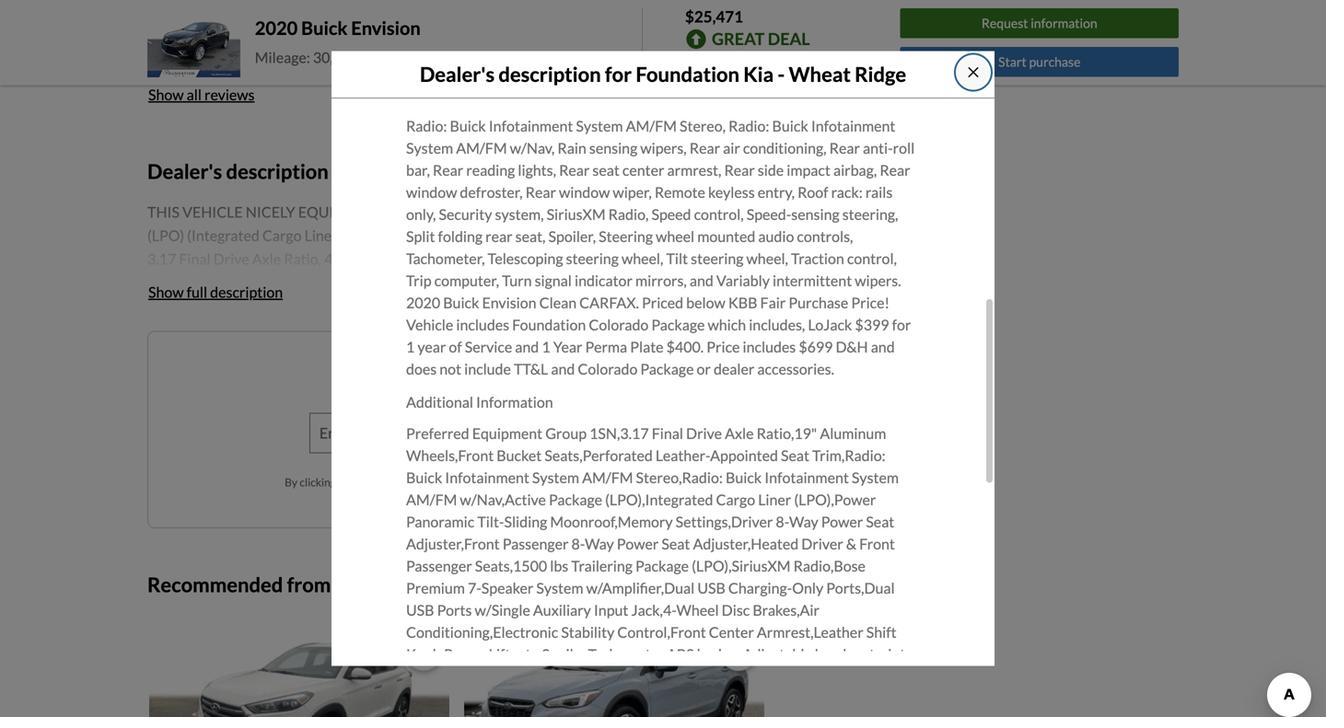 Task type: describe. For each thing, give the bounding box(es) containing it.
only
[[793, 580, 824, 598]]

1sn,3.17
[[590, 425, 649, 443]]

dealer's for dealer's description for foundation kia - wheat ridge
[[420, 62, 495, 86]]

foundation
[[636, 62, 740, 86]]

trim,radio:
[[813, 447, 886, 465]]

0 horizontal spatial passenger
[[406, 558, 472, 576]]

5.0 (5 reviews)
[[171, 39, 285, 70]]

request
[[982, 15, 1029, 31]]

system down lbs
[[537, 580, 584, 598]]

driver
[[406, 668, 445, 686]]

conditioning,electronic
[[406, 624, 559, 642]]

ridge,
[[416, 48, 455, 66]]

dealer
[[373, 573, 430, 597]]

request information
[[982, 15, 1098, 31]]

cargo
[[716, 491, 756, 509]]

trailering
[[572, 558, 633, 576]]

0 vertical spatial passenger
[[503, 535, 569, 553]]

2020 subaru crosstrek image
[[464, 627, 765, 718]]

stability
[[561, 624, 615, 642]]

0 vertical spatial this
[[527, 363, 551, 381]]

(5
[[215, 48, 227, 66]]

buick inside 2020 buick envision mileage: 30,497 · wheat ridge, co (11 mi away)
[[301, 17, 348, 39]]

driver
[[802, 535, 844, 553]]

headlights,driver
[[406, 712, 518, 718]]

sliding
[[505, 513, 548, 531]]

2 infotainment from the left
[[765, 469, 849, 487]]

body-
[[685, 690, 722, 708]]

1 horizontal spatial buick
[[406, 469, 443, 487]]

axle
[[725, 425, 754, 443]]

liner
[[759, 491, 792, 509]]

bin,driver
[[554, 712, 620, 718]]

0 horizontal spatial package
[[549, 491, 603, 509]]

one
[[554, 363, 579, 381]]

front
[[743, 712, 776, 718]]

information
[[476, 394, 554, 412]]

.
[[627, 476, 629, 489]]

mirrors,automatic
[[795, 668, 914, 686]]

1 horizontal spatial door
[[761, 668, 792, 686]]

ratio,19"
[[757, 425, 818, 443]]

reviews)
[[230, 48, 285, 66]]

and inside preferred equipment group 1sn,3.17 final drive axle ratio,19" aluminum wheels,front bucket seats,perforated leather-appointed seat trim,radio: buick infotainment system am/fm stereo,radio: buick infotainment system am/fm w/nav,active package (lpo),integrated cargo liner (lpo),power panoramic tilt-sliding moonroof,memory settings,driver 8-way power seat adjuster,front passenger 8-way power seat adjuster,heated driver & front passenger seats,1500 lbs trailering package (lpo),siriusxm radio,bose premium 7-speaker system w/amplifier,dual usb charging-only ports,dual usb ports w/single auxiliary input jack,4-wheel disc brakes,air conditioning,electronic stability control,front center armrest,leather shift knob,power liftgate,spoiler,tachometer,abs brakes,adjustable head restraints: driver and passenger w/tilt,alloy wheels,auto-dimming door mirrors,automatic temperature control,brake assist,bumpers: body-color,delay-off headlights,driver door bin,driver vanity mirror,dual front impact
[[448, 668, 472, 686]]

aluminum
[[820, 425, 887, 443]]

notify me of new listings like this one
[[335, 363, 579, 381]]

1 vertical spatial this
[[335, 573, 369, 597]]

restraints:
[[850, 646, 916, 664]]

bucket
[[497, 447, 542, 465]]

recommended
[[147, 573, 283, 597]]

off
[[800, 690, 818, 708]]

ports,dual
[[827, 580, 895, 598]]

7-
[[468, 580, 482, 598]]

settings,driver
[[676, 513, 773, 531]]

preferred equipment group 1sn,3.17 final drive axle ratio,19" aluminum wheels,front bucket seats,perforated leather-appointed seat trim,radio: buick infotainment system am/fm stereo,radio: buick infotainment system am/fm w/nav,active package (lpo),integrated cargo liner (lpo),power panoramic tilt-sliding moonroof,memory settings,driver 8-way power seat adjuster,front passenger 8-way power seat adjuster,heated driver & front passenger seats,1500 lbs trailering package (lpo),siriusxm radio,bose premium 7-speaker system w/amplifier,dual usb charging-only ports,dual usb ports w/single auxiliary input jack,4-wheel disc brakes,air conditioning,electronic stability control,front center armrest,leather shift knob,power liftgate,spoiler,tachometer,abs brakes,adjustable head restraints: driver and passenger w/tilt,alloy wheels,auto-dimming door mirrors,automatic temperature control,brake assist,bumpers: body-color,delay-off headlights,driver door bin,driver vanity mirror,dual front impact
[[406, 425, 920, 718]]

envision
[[351, 17, 421, 39]]

auxiliary
[[533, 602, 591, 620]]

$2,300 below market
[[686, 55, 824, 73]]

great
[[712, 29, 765, 49]]

recommended from this dealer
[[147, 573, 430, 597]]

final
[[652, 425, 684, 443]]

assist,bumpers:
[[581, 690, 682, 708]]

description for dealer's description for foundation kia - wheat ridge
[[499, 62, 601, 86]]

-
[[778, 62, 785, 86]]

2020
[[255, 17, 298, 39]]

deal
[[768, 29, 811, 49]]

color,delay-
[[722, 690, 800, 708]]

1 vertical spatial usb
[[406, 602, 435, 620]]

2020 buick envision image
[[147, 8, 240, 78]]

1 horizontal spatial am/fm
[[583, 469, 634, 487]]

brakes,air
[[753, 602, 820, 620]]

0 vertical spatial 8-
[[776, 513, 790, 531]]

tilt-
[[478, 513, 505, 531]]

lbs
[[550, 558, 569, 576]]

you
[[394, 476, 412, 489]]

1 horizontal spatial and
[[544, 476, 562, 489]]

mileage:
[[255, 48, 310, 66]]

scroll left image
[[693, 578, 701, 595]]

dealer's description for foundation kia - wheat ridge dialog
[[332, 0, 995, 718]]

0 horizontal spatial of
[[404, 363, 417, 381]]

front
[[860, 535, 896, 553]]

2016 hyundai tucson image
[[149, 627, 450, 718]]

vanity
[[622, 712, 663, 718]]

additional information
[[406, 394, 554, 412]]

0 vertical spatial power
[[822, 513, 864, 531]]

additional
[[406, 394, 474, 412]]

start
[[999, 54, 1027, 70]]

brakes,adjustable
[[697, 646, 813, 664]]

email me
[[535, 424, 594, 442]]

great deal
[[712, 29, 811, 49]]

"email
[[338, 476, 370, 489]]

system down trim,radio:
[[852, 469, 899, 487]]

me for notify
[[381, 363, 401, 381]]

dealer's for dealer's description
[[147, 159, 222, 183]]

scroll right image
[[748, 578, 756, 595]]

input
[[594, 602, 629, 620]]

email me button
[[524, 413, 605, 454]]



Task type: locate. For each thing, give the bounding box(es) containing it.
co
[[458, 48, 480, 66]]

charging-
[[729, 580, 793, 598]]

power down (lpo),power
[[822, 513, 864, 531]]

equipment
[[472, 425, 543, 443]]

close modal dealer's description for foundation kia - wheat ridge image
[[967, 65, 981, 80]]

buick left to
[[406, 469, 443, 487]]

1 horizontal spatial infotainment
[[765, 469, 849, 487]]

0 vertical spatial of
[[404, 363, 417, 381]]

disc
[[722, 602, 750, 620]]

1 horizontal spatial package
[[636, 558, 689, 576]]

0 horizontal spatial and
[[448, 668, 472, 686]]

0 horizontal spatial 8-
[[572, 535, 585, 553]]

description inside dialog
[[499, 62, 601, 86]]

wheat right '·'
[[369, 48, 413, 66]]

2020 buick envision mileage: 30,497 · wheat ridge, co (11 mi away)
[[255, 17, 564, 66]]

show left all
[[148, 86, 184, 104]]

1 vertical spatial of
[[596, 476, 606, 489]]

start purchase
[[999, 54, 1081, 70]]

1 show from the top
[[148, 86, 184, 104]]

speaker
[[482, 580, 534, 598]]

star image
[[147, 48, 164, 63]]

privacy policy link
[[475, 476, 542, 489]]

usb up wheel
[[698, 580, 726, 598]]

0 horizontal spatial this
[[335, 573, 369, 597]]

dealer's description
[[147, 159, 329, 183]]

show left full
[[148, 283, 184, 301]]

0 horizontal spatial infotainment
[[445, 469, 530, 487]]

0 horizontal spatial power
[[617, 535, 659, 553]]

2 vertical spatial description
[[210, 283, 283, 301]]

adjuster,front
[[406, 535, 500, 553]]

seat
[[781, 447, 810, 465], [867, 513, 895, 531], [662, 535, 691, 553]]

preferred
[[406, 425, 470, 443]]

wheels,front
[[406, 447, 494, 465]]

way up driver
[[790, 513, 819, 531]]

&
[[847, 535, 857, 553]]

head
[[815, 646, 847, 664]]

0 horizontal spatial seat
[[662, 535, 691, 553]]

0 horizontal spatial dealer's
[[147, 159, 222, 183]]

1 horizontal spatial wheat
[[789, 62, 851, 86]]

door down control,brake
[[521, 712, 552, 718]]

dealer's left mi
[[420, 62, 495, 86]]

seat up front
[[867, 513, 895, 531]]

infotainment
[[445, 469, 530, 487], [765, 469, 849, 487]]

0 vertical spatial me
[[381, 363, 401, 381]]

seat down (lpo),integrated
[[662, 535, 691, 553]]

2 horizontal spatial buick
[[726, 469, 762, 487]]

infotainment up (lpo),power
[[765, 469, 849, 487]]

1 vertical spatial 8-
[[572, 535, 585, 553]]

0 vertical spatial package
[[549, 491, 603, 509]]

radio,bose
[[794, 558, 866, 576]]

description
[[499, 62, 601, 86], [226, 159, 329, 183], [210, 283, 283, 301]]

and up temperature
[[448, 668, 472, 686]]

2 vertical spatial seat
[[662, 535, 691, 553]]

0 vertical spatial door
[[761, 668, 792, 686]]

0 vertical spatial way
[[790, 513, 819, 531]]

panoramic
[[406, 513, 475, 531]]

request information button
[[901, 9, 1180, 38]]

this right from
[[335, 573, 369, 597]]

buick up '30,497'
[[301, 17, 348, 39]]

description inside button
[[210, 283, 283, 301]]

adjuster,heated
[[693, 535, 799, 553]]

ridge
[[855, 62, 907, 86]]

information
[[1031, 15, 1098, 31]]

from
[[287, 573, 331, 597]]

0 horizontal spatial usb
[[406, 602, 435, 620]]

me
[[381, 363, 401, 381], [574, 424, 594, 442]]

w/single
[[475, 602, 531, 620]]

description right full
[[210, 283, 283, 301]]

1 vertical spatial package
[[636, 558, 689, 576]]

$2,300
[[686, 55, 731, 73]]

policy
[[513, 476, 542, 489]]

full
[[187, 283, 207, 301]]

usb down premium
[[406, 602, 435, 620]]

0 vertical spatial seat
[[781, 447, 810, 465]]

1 vertical spatial am/fm
[[406, 491, 457, 509]]

listings
[[451, 363, 497, 381]]

by
[[285, 476, 298, 489]]

dealer's description for foundation kia - wheat ridge
[[420, 62, 907, 86]]

dealer's inside dialog
[[420, 62, 495, 86]]

1 horizontal spatial power
[[822, 513, 864, 531]]

our
[[456, 476, 473, 489]]

drive
[[687, 425, 722, 443]]

purchase
[[1030, 54, 1081, 70]]

premium
[[406, 580, 465, 598]]

1 horizontal spatial way
[[790, 513, 819, 531]]

away)
[[526, 48, 564, 66]]

show all reviews
[[148, 86, 255, 104]]

me for email
[[574, 424, 594, 442]]

start purchase button
[[901, 47, 1180, 77]]

Email address email field
[[310, 414, 512, 453]]

0 horizontal spatial am/fm
[[406, 491, 457, 509]]

clicking
[[300, 476, 336, 489]]

5.0
[[171, 39, 207, 70]]

am/fm down the seats,perforated
[[583, 469, 634, 487]]

wheat inside 2020 buick envision mileage: 30,497 · wheat ridge, co (11 mi away)
[[369, 48, 413, 66]]

dealer's down all
[[147, 159, 222, 183]]

moonroof,memory
[[550, 513, 673, 531]]

system
[[533, 469, 580, 487], [852, 469, 899, 487], [537, 580, 584, 598]]

0 vertical spatial description
[[499, 62, 601, 86]]

me,"
[[372, 476, 392, 489]]

and right policy at the left bottom of the page
[[544, 476, 562, 489]]

0 vertical spatial usb
[[698, 580, 726, 598]]

8- up trailering
[[572, 535, 585, 553]]

package up w/amplifier,dual
[[636, 558, 689, 576]]

1 vertical spatial power
[[617, 535, 659, 553]]

0 horizontal spatial buick
[[301, 17, 348, 39]]

of left new
[[404, 363, 417, 381]]

usb
[[698, 580, 726, 598], [406, 602, 435, 620]]

description for dealer's description
[[226, 159, 329, 183]]

show inside button
[[148, 283, 184, 301]]

1 vertical spatial description
[[226, 159, 329, 183]]

package down the terms
[[549, 491, 603, 509]]

this right like
[[527, 363, 551, 381]]

wheat right -
[[789, 62, 851, 86]]

description down reviews
[[226, 159, 329, 183]]

seats,1500
[[475, 558, 548, 576]]

$25,471
[[686, 7, 744, 26]]

buick
[[301, 17, 348, 39], [406, 469, 443, 487], [726, 469, 762, 487]]

0 horizontal spatial me
[[381, 363, 401, 381]]

1 horizontal spatial passenger
[[503, 535, 569, 553]]

of left the "use"
[[596, 476, 606, 489]]

for
[[605, 62, 632, 86]]

(lpo),power
[[795, 491, 877, 509]]

door up color,delay-
[[761, 668, 792, 686]]

ports
[[437, 602, 472, 620]]

liftgate,spoiler,tachometer,abs
[[489, 646, 695, 664]]

buick down appointed
[[726, 469, 762, 487]]

passenger down sliding
[[503, 535, 569, 553]]

use
[[608, 476, 627, 489]]

1 vertical spatial me
[[574, 424, 594, 442]]

1 vertical spatial seat
[[867, 513, 895, 531]]

way up trailering
[[585, 535, 614, 553]]

1 vertical spatial dealer's
[[147, 159, 222, 183]]

wheel
[[677, 602, 719, 620]]

1 infotainment from the left
[[445, 469, 530, 487]]

stereo,radio:
[[636, 469, 723, 487]]

system down bucket
[[533, 469, 580, 487]]

wheels,auto-
[[617, 668, 703, 686]]

1 horizontal spatial seat
[[781, 447, 810, 465]]

0 horizontal spatial wheat
[[369, 48, 413, 66]]

0 vertical spatial am/fm
[[583, 469, 634, 487]]

mi
[[507, 48, 523, 66]]

0 vertical spatial show
[[148, 86, 184, 104]]

show for show full description
[[148, 283, 184, 301]]

seats,perforated
[[545, 447, 653, 465]]

2 show from the top
[[148, 283, 184, 301]]

seat down ratio,19"
[[781, 447, 810, 465]]

show for show all reviews
[[148, 86, 184, 104]]

me inside email me button
[[574, 424, 594, 442]]

show inside 'button'
[[148, 86, 184, 104]]

description left 'for'
[[499, 62, 601, 86]]

1 horizontal spatial of
[[596, 476, 606, 489]]

0 vertical spatial and
[[544, 476, 562, 489]]

2 horizontal spatial seat
[[867, 513, 895, 531]]

passenger up premium
[[406, 558, 472, 576]]

control,brake
[[491, 690, 578, 708]]

mirror,dual
[[665, 712, 740, 718]]

8- down liner
[[776, 513, 790, 531]]

wheat inside dialog
[[789, 62, 851, 86]]

agree
[[414, 476, 441, 489]]

1 horizontal spatial dealer's
[[420, 62, 495, 86]]

infotainment up w/nav,active
[[445, 469, 530, 487]]

0 horizontal spatial way
[[585, 535, 614, 553]]

am/fm down agree
[[406, 491, 457, 509]]

new
[[420, 363, 448, 381]]

to
[[444, 476, 454, 489]]

1 vertical spatial show
[[148, 283, 184, 301]]

way
[[790, 513, 819, 531], [585, 535, 614, 553]]

power down moonroof,memory
[[617, 535, 659, 553]]

wheat for ridge,
[[369, 48, 413, 66]]

knob,power
[[406, 646, 486, 664]]

1 vertical spatial way
[[585, 535, 614, 553]]

0 horizontal spatial door
[[521, 712, 552, 718]]

w/nav,active
[[460, 491, 546, 509]]

1 vertical spatial passenger
[[406, 558, 472, 576]]

1 horizontal spatial usb
[[698, 580, 726, 598]]

1 vertical spatial door
[[521, 712, 552, 718]]

me right notify
[[381, 363, 401, 381]]

notify
[[335, 363, 378, 381]]

wheat for ridge
[[789, 62, 851, 86]]

dealer's
[[420, 62, 495, 86], [147, 159, 222, 183]]

am/fm
[[583, 469, 634, 487], [406, 491, 457, 509]]

all
[[187, 86, 202, 104]]

me up the seats,perforated
[[574, 424, 594, 442]]

1 horizontal spatial this
[[527, 363, 551, 381]]

1 horizontal spatial me
[[574, 424, 594, 442]]

1 horizontal spatial 8-
[[776, 513, 790, 531]]

door
[[761, 668, 792, 686], [521, 712, 552, 718]]

dimming
[[703, 668, 759, 686]]

show
[[148, 86, 184, 104], [148, 283, 184, 301]]

0 vertical spatial dealer's
[[420, 62, 495, 86]]

w/amplifier,dual
[[587, 580, 695, 598]]

1 vertical spatial and
[[448, 668, 472, 686]]

shift
[[867, 624, 897, 642]]



Task type: vqa. For each thing, say whether or not it's contained in the screenshot.
Dealer's description
yes



